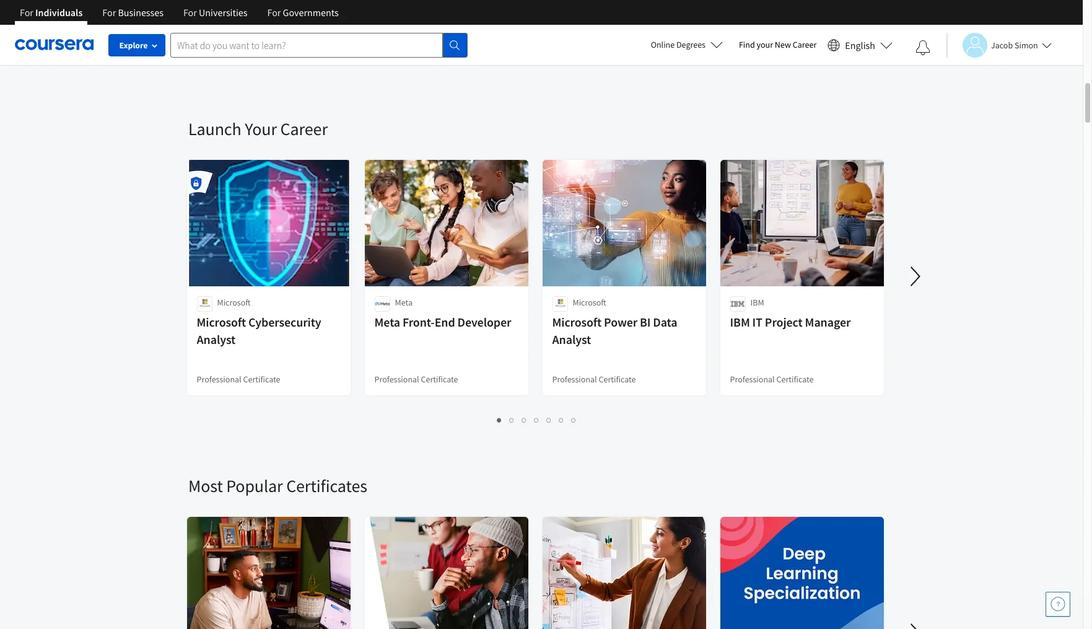Task type: locate. For each thing, give the bounding box(es) containing it.
certificate down meta front-end developer at the left of page
[[421, 374, 459, 385]]

0 horizontal spatial analyst
[[197, 332, 236, 347]]

for for universities
[[183, 6, 197, 19]]

certificate for project
[[777, 374, 814, 385]]

explore button
[[108, 34, 165, 56]]

microsoft image
[[553, 296, 568, 312]]

1 certificate from the left
[[244, 374, 281, 385]]

1 for from the left
[[20, 6, 33, 19]]

1 vertical spatial next slide image
[[901, 619, 931, 629]]

launch your career carousel element
[[182, 81, 1093, 438]]

professional certificate for power
[[553, 374, 637, 385]]

it
[[753, 314, 763, 330]]

meta front-end developer
[[375, 314, 512, 330]]

7
[[572, 414, 577, 426]]

1 professional certificate from the left
[[197, 374, 281, 385]]

professional certificate down the "microsoft cybersecurity analyst"
[[197, 374, 281, 385]]

banner navigation
[[10, 0, 349, 34]]

front-
[[403, 314, 435, 330]]

list
[[188, 413, 886, 427]]

jacob
[[992, 39, 1014, 51]]

next slide image
[[901, 262, 931, 291], [901, 619, 931, 629]]

career
[[793, 39, 817, 50], [281, 118, 328, 140]]

1 horizontal spatial ibm
[[751, 297, 765, 308]]

ibm for ibm it project manager
[[731, 314, 751, 330]]

help center image
[[1051, 597, 1066, 612]]

governments
[[283, 6, 339, 19]]

professional
[[197, 374, 242, 385], [375, 374, 420, 385], [553, 374, 598, 385], [731, 374, 775, 385]]

simon
[[1015, 39, 1039, 51]]

enroll today link
[[188, 0, 535, 51], [204, 13, 270, 35]]

for left individuals
[[20, 6, 33, 19]]

0 vertical spatial career
[[793, 39, 817, 50]]

1 button
[[494, 413, 506, 427]]

for businesses
[[102, 6, 164, 19]]

developer
[[458, 314, 512, 330]]

certificate
[[244, 374, 281, 385], [421, 374, 459, 385], [599, 374, 637, 385], [777, 374, 814, 385]]

microsoft image
[[197, 296, 213, 312]]

1 next slide image from the top
[[901, 262, 931, 291]]

for right today
[[267, 6, 281, 19]]

0 vertical spatial meta
[[395, 297, 413, 308]]

2 certificate from the left
[[421, 374, 459, 385]]

2 next slide image from the top
[[901, 619, 931, 629]]

meta down meta image at the left of the page
[[375, 314, 401, 330]]

2 professional from the left
[[375, 374, 420, 385]]

2 professional certificate from the left
[[375, 374, 459, 385]]

microsoft down microsoft icon
[[197, 314, 247, 330]]

google data analytics professional certificate by google, image
[[187, 517, 351, 629]]

4
[[535, 414, 540, 426]]

online degrees
[[651, 39, 706, 50]]

degrees
[[677, 39, 706, 50]]

None search field
[[170, 33, 468, 57]]

certificate down microsoft power bi data analyst
[[599, 374, 637, 385]]

find your new career link
[[733, 37, 823, 53]]

professional for meta front-end developer
[[375, 374, 420, 385]]

analyst down microsoft image
[[553, 332, 592, 347]]

ibm
[[751, 297, 765, 308], [731, 314, 751, 330]]

2 for from the left
[[102, 6, 116, 19]]

4 certificate from the left
[[777, 374, 814, 385]]

4 professional certificate from the left
[[731, 374, 814, 385]]

end
[[435, 314, 456, 330]]

more
[[598, 16, 618, 27]]

career right "new"
[[793, 39, 817, 50]]

meta right meta image at the left of the page
[[395, 297, 413, 308]]

learn more link
[[549, 0, 895, 48], [565, 11, 627, 33]]

0 vertical spatial ibm
[[751, 297, 765, 308]]

professional certificate down project
[[731, 374, 814, 385]]

launch your career
[[188, 118, 328, 140]]

3 professional certificate from the left
[[553, 374, 637, 385]]

microsoft inside the "microsoft cybersecurity analyst"
[[197, 314, 247, 330]]

3 certificate from the left
[[599, 374, 637, 385]]

explore
[[119, 40, 148, 51]]

3 for from the left
[[183, 6, 197, 19]]

3 professional from the left
[[553, 374, 598, 385]]

0 horizontal spatial ibm
[[731, 314, 751, 330]]

4 for from the left
[[267, 6, 281, 19]]

for left universities
[[183, 6, 197, 19]]

manager
[[806, 314, 852, 330]]

analyst down microsoft icon
[[197, 332, 236, 347]]

analyst inside the "microsoft cybersecurity analyst"
[[197, 332, 236, 347]]

businesses
[[118, 6, 164, 19]]

for
[[20, 6, 33, 19], [102, 6, 116, 19], [183, 6, 197, 19], [267, 6, 281, 19]]

popular
[[226, 475, 283, 497]]

professional certificate down front- in the left of the page
[[375, 374, 459, 385]]

online
[[651, 39, 675, 50]]

meta for meta
[[395, 297, 413, 308]]

bi
[[641, 314, 651, 330]]

1 vertical spatial ibm
[[731, 314, 751, 330]]

0 horizontal spatial career
[[281, 118, 328, 140]]

2 analyst from the left
[[553, 332, 592, 347]]

ibm up it
[[751, 297, 765, 308]]

show notifications image
[[916, 40, 931, 55]]

microsoft
[[218, 297, 251, 308], [573, 297, 607, 308], [197, 314, 247, 330], [553, 314, 602, 330]]

2
[[510, 414, 515, 426]]

career right your
[[281, 118, 328, 140]]

project
[[766, 314, 803, 330]]

microsoft inside microsoft power bi data analyst
[[553, 314, 602, 330]]

analyst
[[197, 332, 236, 347], [553, 332, 592, 347]]

for for individuals
[[20, 6, 33, 19]]

meta
[[395, 297, 413, 308], [375, 314, 401, 330]]

0 vertical spatial next slide image
[[901, 262, 931, 291]]

for left businesses
[[102, 6, 116, 19]]

1 analyst from the left
[[197, 332, 236, 347]]

learn more
[[575, 16, 618, 27]]

4 professional from the left
[[731, 374, 775, 385]]

most popular certificates carousel element
[[182, 438, 1093, 629]]

certificate for analyst
[[244, 374, 281, 385]]

ibm image
[[731, 296, 746, 312]]

What do you want to learn? text field
[[170, 33, 443, 57]]

1 vertical spatial meta
[[375, 314, 401, 330]]

list containing 1
[[188, 413, 886, 427]]

certificate down the "microsoft cybersecurity analyst"
[[244, 374, 281, 385]]

1 vertical spatial career
[[281, 118, 328, 140]]

most
[[188, 475, 223, 497]]

ibm left it
[[731, 314, 751, 330]]

certificate down ibm it project manager
[[777, 374, 814, 385]]

1 horizontal spatial career
[[793, 39, 817, 50]]

cybersecurity
[[249, 314, 322, 330]]

1 horizontal spatial analyst
[[553, 332, 592, 347]]

microsoft down microsoft image
[[553, 314, 602, 330]]

professional certificate
[[197, 374, 281, 385], [375, 374, 459, 385], [553, 374, 637, 385], [731, 374, 814, 385]]

professional certificate up '7'
[[553, 374, 637, 385]]

1 professional from the left
[[197, 374, 242, 385]]

find your new career
[[739, 39, 817, 50]]



Task type: describe. For each thing, give the bounding box(es) containing it.
coursera image
[[15, 35, 94, 55]]

6 button
[[556, 413, 568, 427]]

deep learning specialization by deeplearning.ai, image
[[721, 517, 885, 629]]

find
[[739, 39, 755, 50]]

google it support professional certificate by google, image
[[365, 517, 529, 629]]

professional certificate for it
[[731, 374, 814, 385]]

professional certificate for front-
[[375, 374, 459, 385]]

ibm it project manager
[[731, 314, 852, 330]]

new
[[775, 39, 791, 50]]

microsoft right microsoft image
[[573, 297, 607, 308]]

microsoft power bi data analyst
[[553, 314, 678, 347]]

for for governments
[[267, 6, 281, 19]]

for for businesses
[[102, 6, 116, 19]]

certificates
[[286, 475, 367, 497]]

5
[[547, 414, 552, 426]]

today
[[238, 19, 260, 30]]

jacob simon
[[992, 39, 1039, 51]]

professional for ibm it project manager
[[731, 374, 775, 385]]

enroll
[[214, 19, 236, 30]]

universities
[[199, 6, 248, 19]]

power
[[605, 314, 638, 330]]

data
[[654, 314, 678, 330]]

google ux design professional certificate by google, image
[[543, 517, 707, 629]]

certificate for end
[[421, 374, 459, 385]]

list inside launch your career carousel element
[[188, 413, 886, 427]]

most popular certificates
[[188, 475, 367, 497]]

microsoft right microsoft icon
[[218, 297, 251, 308]]

ibm for ibm
[[751, 297, 765, 308]]

english button
[[823, 25, 898, 65]]

3 button
[[518, 413, 531, 427]]

for universities
[[183, 6, 248, 19]]

2 button
[[506, 413, 518, 427]]

enroll today
[[214, 19, 260, 30]]

meta for meta front-end developer
[[375, 314, 401, 330]]

launch
[[188, 118, 242, 140]]

for individuals
[[20, 6, 83, 19]]

learn
[[575, 16, 596, 27]]

for governments
[[267, 6, 339, 19]]

microsoft cybersecurity analyst
[[197, 314, 322, 347]]

1
[[497, 414, 502, 426]]

certificate for bi
[[599, 374, 637, 385]]

professional for microsoft cybersecurity analyst
[[197, 374, 242, 385]]

6
[[559, 414, 564, 426]]

your
[[757, 39, 774, 50]]

next slide image for career
[[901, 262, 931, 291]]

next slide image for certificates
[[901, 619, 931, 629]]

your
[[245, 118, 277, 140]]

jacob simon button
[[947, 33, 1052, 57]]

4 button
[[531, 413, 543, 427]]

professional for microsoft power bi data analyst
[[553, 374, 598, 385]]

individuals
[[35, 6, 83, 19]]

7 button
[[568, 413, 580, 427]]

5 button
[[543, 413, 556, 427]]

3
[[522, 414, 527, 426]]

online degrees button
[[641, 31, 733, 58]]

professional certificate for cybersecurity
[[197, 374, 281, 385]]

analyst inside microsoft power bi data analyst
[[553, 332, 592, 347]]

meta image
[[375, 296, 390, 312]]

english
[[846, 39, 876, 51]]



Task type: vqa. For each thing, say whether or not it's contained in the screenshot.
the bottom University of Michigan "image"
no



